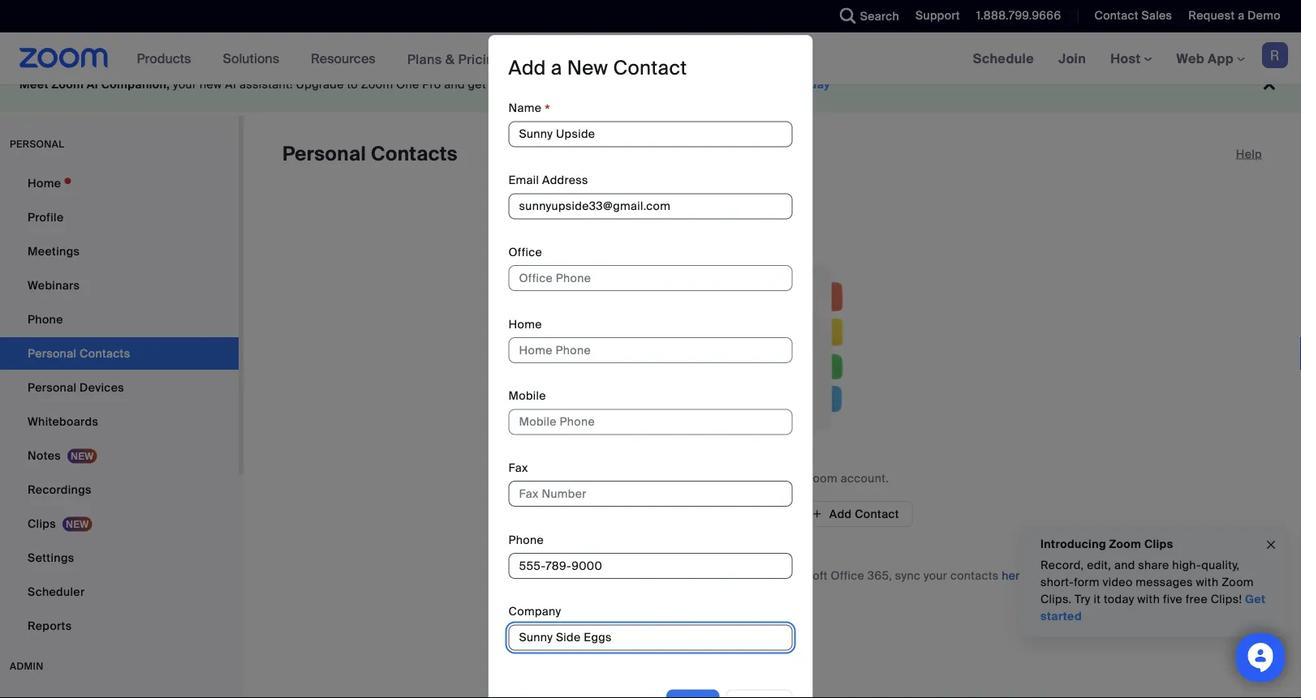 Task type: locate. For each thing, give the bounding box(es) containing it.
home inside add a new contact dialog
[[509, 317, 542, 332]]

with up 'free'
[[1196, 576, 1219, 591]]

1 horizontal spatial personal
[[282, 142, 366, 167]]

a left demo
[[1238, 8, 1245, 23]]

meetings link
[[0, 235, 239, 268]]

and
[[444, 77, 465, 92], [1114, 558, 1135, 574], [751, 569, 772, 584]]

your for to
[[779, 471, 803, 486]]

banner
[[0, 32, 1301, 86]]

your left "new"
[[173, 77, 197, 92]]

home inside "link"
[[28, 176, 61, 191]]

close image
[[1265, 536, 1278, 555]]

office down email
[[509, 245, 542, 260]]

five
[[1163, 593, 1183, 608]]

clips up share
[[1144, 537, 1173, 552]]

personal for personal devices
[[28, 380, 77, 395]]

contact inside button
[[855, 507, 899, 522]]

add down "account."
[[829, 507, 852, 522]]

2 vertical spatial contact
[[855, 507, 899, 522]]

1 vertical spatial home
[[509, 317, 542, 332]]

phone down webinars
[[28, 312, 63, 327]]

contacts left here
[[950, 569, 999, 584]]

0 vertical spatial clips
[[28, 517, 56, 532]]

contacts
[[675, 471, 723, 486], [950, 569, 999, 584]]

upgrade right cost.
[[746, 77, 795, 92]]

to left one
[[347, 77, 358, 92]]

0 vertical spatial phone
[[28, 312, 63, 327]]

file
[[758, 507, 778, 522]]

1 horizontal spatial to
[[532, 77, 543, 92]]

phone up for
[[509, 533, 544, 548]]

1 horizontal spatial contact
[[855, 507, 899, 522]]

home
[[28, 176, 61, 191], [509, 317, 542, 332]]

1 horizontal spatial clips
[[1144, 537, 1173, 552]]

1 horizontal spatial today
[[1104, 593, 1135, 608]]

Phone text field
[[509, 554, 793, 580]]

contacts right no
[[675, 471, 723, 486]]

and inside meet zoom ai companion, footer
[[444, 77, 465, 92]]

0 horizontal spatial clips
[[28, 517, 56, 532]]

1 horizontal spatial with
[[1196, 576, 1219, 591]]

profile
[[28, 210, 64, 225]]

1 vertical spatial personal
[[28, 380, 77, 395]]

add up name
[[509, 56, 546, 81]]

2 horizontal spatial and
[[1114, 558, 1135, 574]]

Office Phone text field
[[509, 265, 793, 291]]

0 horizontal spatial add
[[509, 56, 546, 81]]

from
[[703, 507, 729, 522]]

plans
[[407, 51, 442, 68]]

to up name
[[532, 77, 543, 92]]

0 vertical spatial with
[[1196, 576, 1219, 591]]

to right added
[[765, 471, 776, 486]]

1 vertical spatial phone
[[509, 533, 544, 548]]

your right added
[[779, 471, 803, 486]]

zoom up clips!
[[1222, 576, 1254, 591]]

add image for add
[[812, 507, 823, 522]]

personal devices link
[[0, 372, 239, 404]]

0 horizontal spatial contact
[[613, 56, 687, 81]]

personal for personal contacts
[[282, 142, 366, 167]]

contact sales link
[[1082, 0, 1177, 32], [1095, 8, 1172, 23]]

cost.
[[716, 77, 743, 92]]

and left get
[[444, 77, 465, 92]]

additional
[[658, 77, 713, 92]]

1 horizontal spatial microsoft
[[775, 569, 828, 584]]

with down messages
[[1138, 593, 1160, 608]]

meet zoom ai companion, footer
[[0, 57, 1301, 113]]

add image inside button
[[812, 507, 823, 522]]

1 horizontal spatial office
[[831, 569, 865, 584]]

join link
[[1046, 32, 1098, 84]]

add image
[[645, 507, 656, 523], [812, 507, 823, 522]]

try
[[1075, 593, 1091, 608]]

google
[[536, 569, 576, 584]]

2 horizontal spatial contact
[[1095, 8, 1139, 23]]

banner containing schedule
[[0, 32, 1301, 86]]

0 vertical spatial contacts
[[675, 471, 723, 486]]

0 horizontal spatial personal
[[28, 380, 77, 395]]

add
[[509, 56, 546, 81], [829, 507, 852, 522]]

0 vertical spatial add
[[509, 56, 546, 81]]

0 vertical spatial a
[[1238, 8, 1245, 23]]

1 vertical spatial clips
[[1144, 537, 1173, 552]]

1 horizontal spatial home
[[509, 317, 542, 332]]

webinars
[[28, 278, 80, 293]]

added
[[726, 471, 762, 486]]

2 microsoft from the left
[[775, 569, 828, 584]]

0 horizontal spatial your
[[173, 77, 197, 92]]

0 horizontal spatial phone
[[28, 312, 63, 327]]

0 horizontal spatial to
[[347, 77, 358, 92]]

add for add a new contact
[[509, 56, 546, 81]]

zoom down zoom logo
[[52, 77, 84, 92]]

devices
[[80, 380, 124, 395]]

zoom
[[52, 77, 84, 92], [361, 77, 393, 92], [806, 471, 838, 486], [1109, 537, 1142, 552], [1222, 576, 1254, 591]]

schedule link
[[961, 32, 1046, 84]]

1 horizontal spatial ai
[[225, 77, 236, 92]]

add image left 'add contact'
[[812, 507, 823, 522]]

mobile
[[509, 389, 546, 404]]

support link
[[904, 0, 964, 32], [916, 8, 960, 23]]

scheduler
[[28, 585, 85, 600]]

add inside add a new contact dialog
[[509, 56, 546, 81]]

2 horizontal spatial your
[[924, 569, 947, 584]]

3 ai from the left
[[546, 77, 557, 92]]

0 horizontal spatial upgrade
[[296, 77, 344, 92]]

phone inside add a new contact dialog
[[509, 533, 544, 548]]

microsoft right calendar, on the bottom of page
[[635, 569, 688, 584]]

0 horizontal spatial with
[[1138, 593, 1160, 608]]

notes link
[[0, 440, 239, 472]]

ai
[[87, 77, 98, 92], [225, 77, 236, 92], [546, 77, 557, 92]]

home up mobile at the left bottom of the page
[[509, 317, 542, 332]]

0 horizontal spatial ai
[[87, 77, 98, 92]]

clips.
[[1041, 593, 1072, 608]]

clips
[[28, 517, 56, 532], [1144, 537, 1173, 552]]

1 horizontal spatial upgrade
[[746, 77, 795, 92]]

request a demo
[[1189, 8, 1281, 23]]

office left 365,
[[831, 569, 865, 584]]

pricing
[[458, 51, 502, 68]]

companion,
[[101, 77, 170, 92]]

contact sales link up meetings navigation
[[1095, 8, 1172, 23]]

2 horizontal spatial ai
[[546, 77, 557, 92]]

ai down zoom logo
[[87, 77, 98, 92]]

admin
[[10, 661, 44, 673]]

0 horizontal spatial office
[[509, 245, 542, 260]]

1.888.799.9666 button
[[964, 0, 1065, 32], [976, 8, 1061, 23]]

ai right "new"
[[225, 77, 236, 92]]

import from csv file button
[[632, 502, 791, 528]]

1 vertical spatial your
[[779, 471, 803, 486]]

1 horizontal spatial add image
[[812, 507, 823, 522]]

0 vertical spatial office
[[509, 245, 542, 260]]

and inside 'record, edit, and share high-quality, short-form video messages with zoom clips. try it today with five free clips!'
[[1114, 558, 1135, 574]]

and right exchange,
[[751, 569, 772, 584]]

.
[[1027, 569, 1030, 584]]

help link
[[1236, 141, 1262, 167]]

import
[[663, 507, 700, 522]]

0 horizontal spatial today
[[798, 77, 830, 92]]

plans & pricing
[[407, 51, 502, 68]]

1 vertical spatial add
[[829, 507, 852, 522]]

upgrade right assistant! in the left of the page
[[296, 77, 344, 92]]

no
[[656, 471, 672, 486]]

1 vertical spatial contacts
[[950, 569, 999, 584]]

a inside dialog
[[551, 56, 562, 81]]

get started
[[1041, 593, 1266, 625]]

personal contacts
[[282, 142, 458, 167]]

1 vertical spatial contact
[[613, 56, 687, 81]]

to
[[347, 77, 358, 92], [532, 77, 543, 92], [765, 471, 776, 486]]

support
[[916, 8, 960, 23]]

1 vertical spatial today
[[1104, 593, 1135, 608]]

join
[[1059, 50, 1086, 67]]

add image for import
[[645, 507, 656, 523]]

clips up settings
[[28, 517, 56, 532]]

whiteboards link
[[0, 406, 239, 438]]

your right sync
[[924, 569, 947, 584]]

personal inside menu
[[28, 380, 77, 395]]

webinars link
[[0, 270, 239, 302]]

0 vertical spatial your
[[173, 77, 197, 92]]

microsoft down file
[[775, 569, 828, 584]]

add inside add contact button
[[829, 507, 852, 522]]

your inside meet zoom ai companion, footer
[[173, 77, 197, 92]]

0 horizontal spatial add image
[[645, 507, 656, 523]]

1 vertical spatial a
[[551, 56, 562, 81]]

1 horizontal spatial phone
[[509, 533, 544, 548]]

contact sales link up 'join'
[[1082, 0, 1177, 32]]

1 upgrade from the left
[[296, 77, 344, 92]]

0 horizontal spatial a
[[551, 56, 562, 81]]

csv
[[732, 507, 755, 522]]

a left new
[[551, 56, 562, 81]]

add image inside import from csv file button
[[645, 507, 656, 523]]

home up profile
[[28, 176, 61, 191]]

1 horizontal spatial a
[[1238, 8, 1245, 23]]

0 vertical spatial today
[[798, 77, 830, 92]]

recordings
[[28, 483, 92, 498]]

add a new contact dialog
[[488, 35, 813, 699]]

1 horizontal spatial add
[[829, 507, 852, 522]]

zoom inside 'record, edit, and share high-quality, short-form video messages with zoom clips. try it today with five free clips!'
[[1222, 576, 1254, 591]]

0 horizontal spatial and
[[444, 77, 465, 92]]

plans & pricing link
[[407, 51, 502, 68], [407, 51, 502, 68]]

ai up *
[[546, 77, 557, 92]]

1 vertical spatial with
[[1138, 593, 1160, 608]]

office
[[509, 245, 542, 260], [831, 569, 865, 584]]

upgrade
[[296, 77, 344, 92], [746, 77, 795, 92]]

Home text field
[[509, 337, 793, 363]]

1 horizontal spatial your
[[779, 471, 803, 486]]

2 vertical spatial your
[[924, 569, 947, 584]]

short-
[[1041, 576, 1074, 591]]

personal menu menu
[[0, 167, 239, 645]]

0 vertical spatial home
[[28, 176, 61, 191]]

calendar,
[[579, 569, 632, 584]]

0 vertical spatial personal
[[282, 142, 366, 167]]

your for companion,
[[173, 77, 197, 92]]

0 horizontal spatial microsoft
[[635, 569, 688, 584]]

0 horizontal spatial home
[[28, 176, 61, 191]]

add image left import
[[645, 507, 656, 523]]

your
[[173, 77, 197, 92], [779, 471, 803, 486], [924, 569, 947, 584]]

0 vertical spatial contact
[[1095, 8, 1139, 23]]

and up video
[[1114, 558, 1135, 574]]

today
[[798, 77, 830, 92], [1104, 593, 1135, 608]]



Task type: vqa. For each thing, say whether or not it's contained in the screenshot.
edit user photo
no



Task type: describe. For each thing, give the bounding box(es) containing it.
settings link
[[0, 542, 239, 575]]

one
[[396, 77, 419, 92]]

1 ai from the left
[[87, 77, 98, 92]]

reports link
[[0, 610, 239, 643]]

quality,
[[1202, 558, 1240, 574]]

address
[[542, 173, 588, 188]]

a for request
[[1238, 8, 1245, 23]]

zoom left "account."
[[806, 471, 838, 486]]

1.888.799.9666
[[976, 8, 1061, 23]]

2 upgrade from the left
[[746, 77, 795, 92]]

new
[[567, 56, 608, 81]]

edit,
[[1087, 558, 1111, 574]]

request
[[1189, 8, 1235, 23]]

help
[[1236, 147, 1262, 162]]

for
[[515, 569, 533, 584]]

for google calendar, microsoft exchange, and microsoft office 365, sync your contacts here .
[[515, 569, 1030, 584]]

record, edit, and share high-quality, short-form video messages with zoom clips. try it today with five free clips!
[[1041, 558, 1254, 608]]

high-
[[1172, 558, 1202, 574]]

2 ai from the left
[[225, 77, 236, 92]]

product information navigation
[[125, 32, 515, 86]]

introducing
[[1041, 537, 1106, 552]]

name *
[[509, 101, 550, 120]]

form
[[1074, 576, 1100, 591]]

introducing zoom clips
[[1041, 537, 1173, 552]]

email address
[[509, 173, 588, 188]]

meet
[[19, 77, 49, 92]]

share
[[1138, 558, 1169, 574]]

sync
[[895, 569, 921, 584]]

here
[[1002, 569, 1027, 584]]

Company text field
[[509, 626, 793, 652]]

no contacts added to your zoom account.
[[656, 471, 889, 486]]

name
[[509, 101, 542, 116]]

zoom left one
[[361, 77, 393, 92]]

clips!
[[1211, 593, 1242, 608]]

Fax text field
[[509, 482, 793, 508]]

phone link
[[0, 304, 239, 336]]

access
[[489, 77, 529, 92]]

zoom logo image
[[19, 48, 108, 68]]

get started link
[[1041, 593, 1266, 625]]

here link
[[1002, 569, 1027, 584]]

meetings navigation
[[961, 32, 1301, 86]]

add for add contact
[[829, 507, 852, 522]]

today inside 'record, edit, and share high-quality, short-form video messages with zoom clips. try it today with five free clips!'
[[1104, 593, 1135, 608]]

messages
[[1136, 576, 1193, 591]]

exchange,
[[691, 569, 748, 584]]

new
[[200, 77, 222, 92]]

a for add
[[551, 56, 562, 81]]

personal
[[10, 138, 65, 151]]

1 horizontal spatial and
[[751, 569, 772, 584]]

personal devices
[[28, 380, 124, 395]]

free
[[1186, 593, 1208, 608]]

recordings link
[[0, 474, 239, 507]]

schedule
[[973, 50, 1034, 67]]

Email Address text field
[[509, 193, 793, 219]]

clips inside clips "link"
[[28, 517, 56, 532]]

settings
[[28, 551, 74, 566]]

phone inside the personal menu menu
[[28, 312, 63, 327]]

Mobile text field
[[509, 410, 793, 435]]

contact sales
[[1095, 8, 1172, 23]]

add contact
[[829, 507, 899, 522]]

meet zoom ai companion, your new ai assistant! upgrade to zoom one pro and get access to ai companion at no additional cost. upgrade today
[[19, 77, 830, 92]]

add contact button
[[798, 502, 913, 528]]

1 microsoft from the left
[[635, 569, 688, 584]]

office inside add a new contact dialog
[[509, 245, 542, 260]]

at
[[627, 77, 638, 92]]

whiteboards
[[28, 414, 98, 429]]

today inside meet zoom ai companion, footer
[[798, 77, 830, 92]]

import from csv file
[[663, 507, 778, 522]]

profile link
[[0, 201, 239, 234]]

*
[[545, 101, 550, 120]]

no
[[641, 77, 655, 92]]

1 horizontal spatial contacts
[[950, 569, 999, 584]]

contacts
[[371, 142, 458, 167]]

scheduler link
[[0, 576, 239, 609]]

2 horizontal spatial to
[[765, 471, 776, 486]]

assistant!
[[239, 77, 293, 92]]

it
[[1094, 593, 1101, 608]]

video
[[1103, 576, 1133, 591]]

notes
[[28, 448, 61, 464]]

zoom up edit,
[[1109, 537, 1142, 552]]

fax
[[509, 461, 528, 476]]

companion
[[560, 77, 624, 92]]

contact inside dialog
[[613, 56, 687, 81]]

sales
[[1142, 8, 1172, 23]]

clips link
[[0, 508, 239, 541]]

company
[[509, 605, 561, 620]]

0 horizontal spatial contacts
[[675, 471, 723, 486]]

upgrade today link
[[746, 77, 830, 92]]

get
[[1245, 593, 1266, 608]]

demo
[[1248, 8, 1281, 23]]

1 vertical spatial office
[[831, 569, 865, 584]]

email
[[509, 173, 539, 188]]

&
[[445, 51, 455, 68]]

365,
[[868, 569, 892, 584]]

account.
[[841, 471, 889, 486]]

First and Last Name text field
[[509, 121, 793, 147]]

add a new contact
[[509, 56, 687, 81]]

reports
[[28, 619, 72, 634]]

get
[[468, 77, 486, 92]]

home link
[[0, 167, 239, 200]]

meetings
[[28, 244, 80, 259]]

started
[[1041, 610, 1082, 625]]



